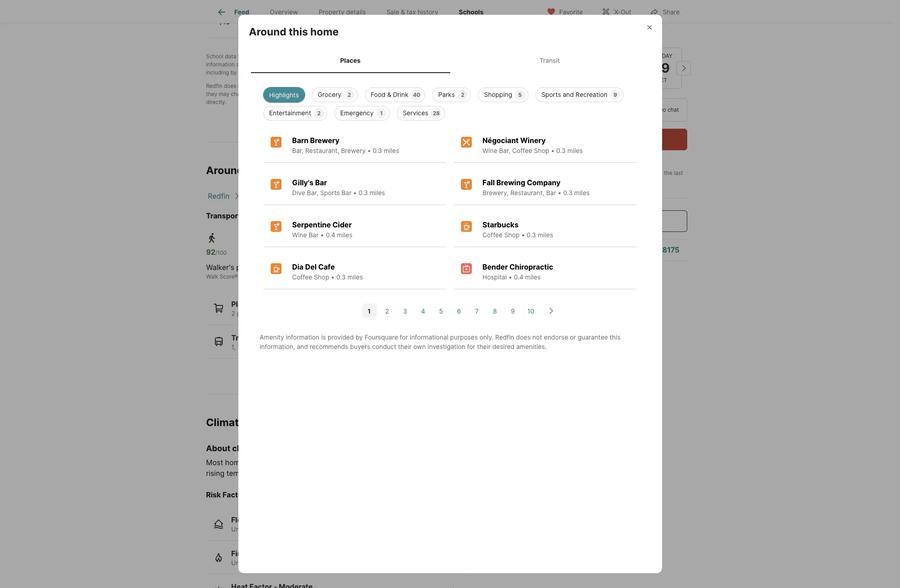 Task type: locate. For each thing, give the bounding box(es) containing it.
near
[[260, 212, 276, 220]]

0 vertical spatial around this home
[[249, 25, 339, 38]]

shop down winery
[[534, 147, 549, 155]]

fall brewing company brewery, restaurant, bar • 0.3 miles
[[483, 178, 590, 197]]

1 horizontal spatial climate
[[457, 459, 482, 468]]

brewery right barn
[[310, 136, 340, 145]]

greatschools up districts,
[[488, 53, 523, 60]]

overview
[[270, 8, 298, 16]]

4
[[421, 307, 425, 315]]

reference
[[490, 83, 514, 90]]

oct
[[656, 77, 667, 84]]

provided for data
[[243, 53, 266, 60]]

40
[[413, 92, 420, 98]]

1,
[[231, 343, 236, 351]]

0 horizontal spatial coffee
[[292, 274, 312, 281]]

• down the transit
[[331, 274, 335, 281]]

1
[[380, 110, 383, 117], [368, 307, 371, 315]]

provided down parks
[[328, 334, 354, 341]]

brewery,
[[483, 189, 509, 197]]

climate inside most homes have some risk of natural disasters, and may be impacted by climate change due to rising temperatures and sea levels.
[[457, 459, 482, 468]]

places tab
[[251, 49, 450, 72]]

0 horizontal spatial change
[[231, 91, 250, 98]]

1 horizontal spatial coffee
[[483, 231, 503, 239]]

greatschools inside , a nonprofit organization. redfin recommends buyers and renters use greatschools information and ratings as a
[[488, 53, 523, 60]]

0 horizontal spatial shop
[[314, 274, 329, 281]]

1 vertical spatial for
[[467, 343, 475, 351]]

2 horizontal spatial coffee
[[512, 147, 532, 155]]

shop inside starbucks coffee shop • 0.3 miles
[[504, 231, 520, 239]]

1 horizontal spatial school
[[259, 13, 283, 22]]

bar down company
[[546, 189, 556, 197]]

2 vertical spatial or
[[570, 334, 576, 341]]

the down step,
[[297, 69, 306, 76]]

2 vertical spatial not
[[532, 334, 542, 341]]

endorse inside amenity information is provided by foursquare for informational purposes only. redfin does not endorse or guarantee this information, and recommends buyers conduct their own investigation for their desired amenities.
[[544, 334, 568, 341]]

bar, for négociant winery
[[499, 147, 510, 155]]

2 greatschools from the left
[[488, 53, 523, 60]]

factor up flood
[[252, 516, 275, 525]]

to inside school service boundaries are intended to be used as a reference only; they may change and are not
[[449, 83, 454, 90]]

1 horizontal spatial as
[[478, 83, 484, 90]]

0 horizontal spatial brewery
[[310, 136, 340, 145]]

desired inside amenity information is provided by foursquare for informational purposes only. redfin does not endorse or guarantee this information, and recommends buyers conduct their own investigation for their desired amenities.
[[492, 343, 515, 351]]

0 vertical spatial factor
[[223, 491, 245, 500]]

or inside the first step, and conduct their own investigation to determine their desired schools or school districts, including by contacting and visiting the schools themselves.
[[485, 61, 491, 68]]

• down company
[[558, 189, 561, 197]]

0 horizontal spatial endorse
[[248, 83, 269, 90]]

2 inside button
[[385, 307, 389, 315]]

wine for serpentine cider
[[292, 231, 307, 239]]

transit inside some transit transit score ®
[[299, 273, 317, 280]]

or
[[485, 61, 491, 68], [270, 83, 275, 90], [570, 334, 576, 341]]

and up redfin does not endorse or guarantee this information.
[[267, 69, 276, 76]]

0 horizontal spatial next
[[288, 526, 301, 534]]

1 vertical spatial unlikely
[[231, 559, 254, 567]]

0 vertical spatial school
[[259, 13, 283, 22]]

places inside places 2 groceries, 38 restaurants, 2 parks
[[231, 300, 255, 309]]

1 vertical spatial -
[[277, 516, 280, 525]]

score for some
[[318, 273, 333, 280]]

bar, right dive
[[307, 189, 318, 197]]

a right ,
[[312, 53, 315, 60]]

0 vertical spatial 5
[[518, 92, 522, 98]]

change inside school service boundaries are intended to be used as a reference only; they may change and are not
[[231, 91, 250, 98]]

information
[[206, 61, 235, 68], [286, 334, 319, 341]]

in right wildfire
[[309, 559, 314, 567]]

boundaries
[[386, 83, 414, 90]]

previous image
[[543, 61, 558, 75]]

school up 12 in the left of the page
[[259, 13, 283, 22]]

wine down serpentine
[[292, 231, 307, 239]]

30 right wildfire
[[331, 559, 339, 567]]

out
[[621, 8, 631, 15]]

last
[[674, 170, 683, 176]]

1 vertical spatial conduct
[[372, 343, 396, 351]]

and down redfin does not endorse or guarantee this information.
[[251, 91, 261, 98]]

redfin up transportation
[[208, 192, 230, 201]]

buyers up the determine
[[428, 53, 446, 60]]

transit for transit 1, 11, 18, 2, 215, 6
[[231, 333, 256, 342]]

0 vertical spatial transit
[[540, 56, 560, 64]]

schools down ,
[[307, 69, 327, 76]]

1 horizontal spatial not
[[272, 91, 280, 98]]

1 vertical spatial may
[[387, 459, 401, 468]]

does inside amenity information is provided by foursquare for informational purposes only. redfin does not endorse or guarantee this information, and recommends buyers conduct their own investigation for their desired amenities.
[[516, 334, 531, 341]]

- down flood
[[270, 549, 274, 558]]

next image
[[677, 61, 691, 75]]

places
[[340, 56, 361, 64], [231, 300, 255, 309]]

be down information.
[[319, 91, 326, 98]]

be left impacted
[[403, 459, 411, 468]]

0 vertical spatial provided
[[243, 53, 266, 60]]

sale & tax history
[[387, 8, 438, 16]]

2 vertical spatial -
[[270, 549, 274, 558]]

sports
[[541, 91, 561, 98], [320, 189, 340, 197]]

schools
[[459, 8, 484, 16]]

school left districts,
[[492, 61, 509, 68]]

around this home dialog
[[238, 15, 662, 574]]

0.6mi
[[333, 23, 349, 30]]

unlikely for flood
[[231, 526, 254, 534]]

and down some
[[274, 469, 287, 478]]

minimal for flood factor - minimal
[[282, 516, 309, 525]]

share button
[[643, 2, 687, 20]]

& for sale
[[401, 8, 405, 16]]

recreation
[[576, 91, 608, 98]]

® down the transit
[[333, 273, 336, 280]]

unlikely inside "flood factor - minimal unlikely to flood in next 30 years"
[[231, 526, 254, 534]]

does down including
[[224, 83, 236, 90]]

1 vertical spatial places
[[231, 300, 255, 309]]

hospital
[[483, 274, 507, 281]]

8 button
[[488, 304, 502, 318]]

9
[[614, 92, 617, 98], [511, 307, 515, 315]]

1 vertical spatial change
[[484, 459, 509, 468]]

and inside school service boundaries are intended to be used as a reference only; they may change and are not
[[251, 91, 261, 98]]

ask
[[556, 246, 569, 255]]

greatschools
[[275, 53, 309, 60], [488, 53, 523, 60]]

0 horizontal spatial 5
[[439, 307, 443, 315]]

not down the contacting
[[238, 83, 246, 90]]

school
[[259, 13, 283, 22], [206, 53, 223, 60], [347, 83, 364, 90]]

12
[[269, 23, 276, 30]]

climate
[[232, 444, 261, 453], [457, 459, 482, 468]]

miles inside "bender chiropractic hospital • 0.4 miles"
[[525, 274, 541, 281]]

wine down 'négociant'
[[483, 147, 497, 155]]

provided inside amenity information is provided by foursquare for informational purposes only. redfin does not endorse or guarantee this information, and recommends buyers conduct their own investigation for their desired amenities.
[[328, 334, 354, 341]]

0 vertical spatial change
[[231, 91, 250, 98]]

years inside "fire factor - minimal unlikely to be in a wildfire in next 30 years"
[[340, 559, 357, 567]]

restaurant, inside the barn brewery bar, restaurant, brewery • 0.3 miles
[[305, 147, 339, 155]]

alba
[[242, 13, 258, 22]]

to inside guaranteed to be accurate. to verify school enrollment eligibility, contact the school district directly.
[[312, 91, 318, 98]]

provided
[[243, 53, 266, 60], [328, 334, 354, 341]]

None button
[[552, 47, 593, 89], [597, 47, 638, 89], [641, 47, 682, 89], [552, 47, 593, 89], [597, 47, 638, 89], [641, 47, 682, 89]]

as right used
[[478, 83, 484, 90]]

only;
[[516, 83, 528, 90]]

buyers inside , a nonprofit organization. redfin recommends buyers and renters use greatschools information and ratings as a
[[428, 53, 446, 60]]

1 vertical spatial restaurant,
[[510, 189, 544, 197]]

0 vertical spatial minimal
[[282, 516, 309, 525]]

desired down the only. on the right of page
[[492, 343, 515, 351]]

school left data on the top left of the page
[[206, 53, 223, 60]]

2 left groceries,
[[231, 310, 235, 317]]

is right data on the top left of the page
[[238, 53, 242, 60]]

in inside "flood factor - minimal unlikely to flood in next 30 years"
[[281, 526, 286, 534]]

only.
[[480, 334, 494, 341]]

x-out button
[[594, 2, 639, 20]]

1 vertical spatial 1
[[368, 307, 371, 315]]

6 right 5 button
[[457, 307, 461, 315]]

wine inside négociant winery wine bar, coffee shop • 0.3 miles
[[483, 147, 497, 155]]

redfin inside amenity information is provided by foursquare for informational purposes only. redfin does not endorse or guarantee this information, and recommends buyers conduct their own investigation for their desired amenities.
[[495, 334, 514, 341]]

1 vertical spatial 0.4
[[514, 274, 523, 281]]

information,
[[260, 343, 295, 351]]

374-
[[646, 246, 662, 255]]

1 vertical spatial schools
[[307, 69, 327, 76]]

informational
[[410, 334, 448, 341]]

1 horizontal spatial years
[[340, 559, 357, 567]]

places inside tab
[[340, 56, 361, 64]]

0 vertical spatial is
[[238, 53, 242, 60]]

0 horizontal spatial for
[[400, 334, 408, 341]]

2 horizontal spatial or
[[570, 334, 576, 341]]

&
[[401, 8, 405, 16], [387, 91, 391, 98]]

list box containing grocery
[[256, 84, 644, 121]]

0 vertical spatial conduct
[[315, 61, 336, 68]]

feed link
[[216, 7, 249, 18]]

groceries,
[[237, 310, 266, 317]]

bar inside serpentine cider wine bar • 0.4 miles
[[309, 231, 319, 239]]

flood
[[264, 526, 279, 534]]

may inside most homes have some risk of natural disasters, and may be impacted by climate change due to rising temperatures and sea levels.
[[387, 459, 401, 468]]

1 vertical spatial as
[[478, 83, 484, 90]]

flood
[[231, 516, 251, 525]]

own down organization.
[[351, 61, 361, 68]]

1 ® from the left
[[234, 273, 238, 280]]

sports inside the gilly's bar dive bar, sports bar • 0.3 miles
[[320, 189, 340, 197]]

0 horizontal spatial the
[[297, 69, 306, 76]]

1 vertical spatial school
[[206, 53, 223, 60]]

dive
[[292, 189, 305, 197]]

(619) 374-8175 link
[[625, 246, 680, 255]]

parks
[[321, 310, 337, 317]]

coffee down dia
[[292, 274, 312, 281]]

the inside the first step, and conduct their own investigation to determine their desired schools or school districts, including by contacting and visiting the schools themselves.
[[297, 69, 306, 76]]

- inside "flood factor - minimal unlikely to flood in next 30 years"
[[277, 516, 280, 525]]

2 vertical spatial shop
[[314, 274, 329, 281]]

list box
[[256, 84, 644, 121]]

park
[[361, 192, 376, 201]]

school down reference
[[479, 91, 495, 98]]

shop down starbucks on the right of page
[[504, 231, 520, 239]]

- left "alba"
[[216, 17, 220, 26]]

1 left 2 button
[[368, 307, 371, 315]]

2 vertical spatial school
[[347, 83, 364, 90]]

school up to
[[347, 83, 364, 90]]

1 horizontal spatial restaurant,
[[510, 189, 544, 197]]

® inside some transit transit score ®
[[333, 273, 336, 280]]

verify
[[360, 91, 374, 98]]

coffee inside starbucks coffee shop • 0.3 miles
[[483, 231, 503, 239]]

miles inside starbucks coffee shop • 0.3 miles
[[538, 231, 553, 239]]

0 vertical spatial places
[[340, 56, 361, 64]]

a inside "fire factor - minimal unlikely to be in a wildfire in next 30 years"
[[280, 559, 284, 567]]

brewing
[[496, 178, 525, 187]]

1 vertical spatial next
[[316, 559, 329, 567]]

home down the property
[[310, 25, 339, 38]]

minimal inside "fire factor - minimal unlikely to be in a wildfire in next 30 years"
[[275, 549, 303, 558]]

provided up ratings on the top left of the page
[[243, 53, 266, 60]]

30 inside "fire factor - minimal unlikely to be in a wildfire in next 30 years"
[[331, 559, 339, 567]]

1 horizontal spatial are
[[416, 83, 424, 90]]

0 horizontal spatial &
[[387, 91, 391, 98]]

risks up some
[[263, 444, 283, 453]]

1 vertical spatial buyers
[[350, 343, 370, 351]]

1 horizontal spatial 1
[[380, 110, 383, 117]]

0 horizontal spatial as
[[266, 61, 272, 68]]

minimal up "fire factor - minimal unlikely to be in a wildfire in next 30 years"
[[282, 516, 309, 525]]

change
[[231, 91, 250, 98], [484, 459, 509, 468]]

0 horizontal spatial places
[[231, 300, 255, 309]]

• down emergency
[[367, 147, 371, 155]]

& for food
[[387, 91, 391, 98]]

1 vertical spatial endorse
[[544, 334, 568, 341]]

desired
[[444, 61, 463, 68], [492, 343, 515, 351]]

1 vertical spatial sports
[[320, 189, 340, 197]]

tab list
[[206, 0, 501, 23], [249, 47, 651, 73]]

minimal inside "flood factor - minimal unlikely to flood in next 30 years"
[[282, 516, 309, 525]]

restaurant, down barn
[[305, 147, 339, 155]]

directly.
[[206, 99, 226, 106]]

highlights
[[269, 91, 299, 99]]

endorse
[[248, 83, 269, 90], [544, 334, 568, 341]]

& right food
[[387, 91, 391, 98]]

service
[[366, 83, 384, 90]]

0 horizontal spatial is
[[238, 53, 242, 60]]

to up parks at the top
[[449, 83, 454, 90]]

own inside amenity information is provided by foursquare for informational purposes only. redfin does not endorse or guarantee this information, and recommends buyers conduct their own investigation for their desired amenities.
[[413, 343, 426, 351]]

next right flood
[[288, 526, 301, 534]]

9 right "8"
[[511, 307, 515, 315]]

transit down some
[[299, 273, 317, 280]]

change for and
[[231, 91, 250, 98]]

redfin up the first step, and conduct their own investigation to determine their desired schools or school districts, including by contacting and visiting the schools themselves.
[[376, 53, 392, 60]]

as inside school service boundaries are intended to be used as a reference only; they may change and are not
[[478, 83, 484, 90]]

next
[[288, 526, 301, 534], [316, 559, 329, 567]]

to inside "flood factor - minimal unlikely to flood in next 30 years"
[[256, 526, 262, 534]]

food & drink 40
[[371, 91, 420, 98]]

1 vertical spatial wine
[[292, 231, 307, 239]]

the down used
[[469, 91, 477, 98]]

not up amenities.
[[532, 334, 542, 341]]

recommends inside amenity information is provided by foursquare for informational purposes only. redfin does not endorse or guarantee this information, and recommends buyers conduct their own investigation for their desired amenities.
[[310, 343, 348, 351]]

factor right the fire
[[246, 549, 269, 558]]

- inside "fire factor - minimal unlikely to be in a wildfire in next 30 years"
[[270, 549, 274, 558]]

used
[[464, 83, 476, 90]]

, a nonprofit organization. redfin recommends buyers and renters use greatschools information and ratings as a
[[206, 53, 523, 68]]

• left park at the top of page
[[353, 189, 357, 197]]

does
[[224, 83, 236, 90], [516, 334, 531, 341]]

0 horizontal spatial 9
[[511, 307, 515, 315]]

2 score from the left
[[318, 273, 333, 280]]

as right ratings on the top left of the page
[[266, 61, 272, 68]]

entertainment
[[269, 109, 311, 117]]

1 score from the left
[[220, 273, 234, 280]]

• inside négociant winery wine bar, coffee shop • 0.3 miles
[[551, 147, 555, 155]]

• right hospital
[[509, 274, 512, 281]]

0 vertical spatial may
[[219, 91, 229, 98]]

places for places
[[340, 56, 361, 64]]

® down paradise
[[234, 273, 238, 280]]

1 vertical spatial is
[[321, 334, 326, 341]]

1 inside list box
[[380, 110, 383, 117]]

for right foursquare
[[400, 334, 408, 341]]

conduct down foursquare
[[372, 343, 396, 351]]

1 vertical spatial around
[[206, 164, 243, 177]]

1 vertical spatial or
[[270, 83, 275, 90]]

2 right 1 button
[[385, 307, 389, 315]]

bender chiropractic hospital • 0.4 miles
[[483, 263, 553, 281]]

the
[[297, 69, 306, 76], [469, 91, 477, 98], [664, 170, 673, 176]]

to inside the first step, and conduct their own investigation to determine their desired schools or school districts, including by contacting and visiting the schools themselves.
[[397, 61, 402, 68]]

1 horizontal spatial brewery
[[341, 147, 366, 155]]

6
[[457, 307, 461, 315], [278, 343, 282, 351]]

in inside in the last 30 days
[[658, 170, 663, 176]]

• left free,
[[551, 147, 555, 155]]

risk
[[289, 459, 301, 468]]

1 vertical spatial transit
[[299, 273, 317, 280]]

1 horizontal spatial 6
[[457, 307, 461, 315]]

tab list containing places
[[249, 47, 651, 73]]

30 inside in the last 30 days
[[567, 178, 574, 185]]

home
[[310, 25, 339, 38], [267, 164, 296, 177]]

® for transit
[[333, 273, 336, 280]]

,
[[309, 53, 311, 60]]

0 vertical spatial next
[[288, 526, 301, 534]]

unlikely down the fire
[[231, 559, 254, 567]]

transit up 11,
[[231, 333, 256, 342]]

1 vertical spatial investigation
[[428, 343, 465, 351]]

1 horizontal spatial transit
[[299, 273, 317, 280]]

tour via video chat list box
[[547, 98, 687, 122]]

around down "alba"
[[249, 25, 286, 38]]

0 horizontal spatial score
[[220, 273, 234, 280]]

in the last 30 days
[[567, 170, 685, 185]]

are up the 40
[[416, 83, 424, 90]]

1 horizontal spatial places
[[340, 56, 361, 64]]

information down restaurants,
[[286, 334, 319, 341]]

score inside some transit transit score ®
[[318, 273, 333, 280]]

transit for transit
[[540, 56, 560, 64]]

transit inside tab
[[540, 56, 560, 64]]

serpentine
[[292, 221, 331, 230]]

1 horizontal spatial greatschools
[[488, 53, 523, 60]]

greatschools up step,
[[275, 53, 309, 60]]

factor inside "flood factor - minimal unlikely to flood in next 30 years"
[[252, 516, 275, 525]]

2 horizontal spatial bar,
[[499, 147, 510, 155]]

unlikely inside "fire factor - minimal unlikely to be in a wildfire in next 30 years"
[[231, 559, 254, 567]]

provided for information
[[328, 334, 354, 341]]

to left the determine
[[397, 61, 402, 68]]

information up including
[[206, 61, 235, 68]]

1 horizontal spatial recommends
[[394, 53, 427, 60]]

1 horizontal spatial ®
[[333, 273, 336, 280]]

does up amenities.
[[516, 334, 531, 341]]

recommends
[[394, 53, 427, 60], [310, 343, 348, 351]]

shop
[[534, 147, 549, 155], [504, 231, 520, 239], [314, 274, 329, 281]]

1 horizontal spatial 0.4
[[514, 274, 523, 281]]

0 horizontal spatial climate
[[232, 444, 261, 453]]

1 unlikely from the top
[[231, 526, 254, 534]]

0 horizontal spatial provided
[[243, 53, 266, 60]]

bender
[[483, 263, 508, 272]]

1 horizontal spatial -
[[270, 549, 274, 558]]

0 horizontal spatial 6
[[278, 343, 282, 351]]

0.4 inside serpentine cider wine bar • 0.4 miles
[[326, 231, 335, 239]]

to right due
[[526, 459, 533, 468]]

0 horizontal spatial sports
[[320, 189, 340, 197]]

10 button
[[524, 304, 538, 318]]

transit inside transit 1, 11, 18, 2, 215, 6
[[231, 333, 256, 342]]

around up redfin link
[[206, 164, 243, 177]]

and inside amenity information is provided by foursquare for informational purposes only. redfin does not endorse or guarantee this information, and recommends buyers conduct their own investigation for their desired amenities.
[[297, 343, 308, 351]]

brewery
[[310, 136, 340, 145], [341, 147, 366, 155]]

1 vertical spatial years
[[340, 559, 357, 567]]

1 horizontal spatial or
[[485, 61, 491, 68]]

chiropractic
[[509, 263, 553, 272]]

1 horizontal spatial shop
[[504, 231, 520, 239]]

2 unlikely from the top
[[231, 559, 254, 567]]

climate up homes
[[232, 444, 261, 453]]

0 vertical spatial wine
[[483, 147, 497, 155]]

1 vertical spatial desired
[[492, 343, 515, 351]]

the left last
[[664, 170, 673, 176]]

school for school data is provided by greatschools
[[206, 53, 223, 60]]

• down serpentine
[[320, 231, 324, 239]]

2 ® from the left
[[333, 273, 336, 280]]

option
[[547, 98, 612, 122]]

in right flood
[[281, 526, 286, 534]]

tax
[[407, 8, 416, 16]]

themselves.
[[328, 69, 359, 76]]

1 vertical spatial the
[[469, 91, 477, 98]]

score inside walker's paradise walk score ®
[[220, 273, 234, 280]]

0 horizontal spatial investigation
[[363, 61, 395, 68]]

favorite button
[[539, 2, 591, 20]]

by inside amenity information is provided by foursquare for informational purposes only. redfin does not endorse or guarantee this information, and recommends buyers conduct their own investigation for their desired amenities.
[[356, 334, 363, 341]]

factor for risk
[[223, 491, 245, 500]]

risks up about climate risks
[[247, 417, 272, 429]]

1 horizontal spatial next
[[316, 559, 329, 567]]

wine inside serpentine cider wine bar • 0.4 miles
[[292, 231, 307, 239]]

to left "grocery"
[[312, 91, 318, 98]]

and right disasters,
[[372, 459, 385, 468]]

school down the property
[[306, 23, 326, 30]]

school inside school service boundaries are intended to be used as a reference only; they may change and are not
[[347, 83, 364, 90]]

walker's
[[206, 263, 234, 272]]

not inside school service boundaries are intended to be used as a reference only; they may change and are not
[[272, 91, 280, 98]]

bar inside fall brewing company brewery, restaurant, bar • 0.3 miles
[[546, 189, 556, 197]]

6 inside transit 1, 11, 18, 2, 215, 6
[[278, 343, 282, 351]]

guarantee
[[277, 83, 303, 90], [578, 334, 608, 341]]

to left flood
[[256, 526, 262, 534]]

school inside alba school public, 1-12 • nearby school • 0.6mi
[[259, 13, 283, 22]]

2 vertical spatial coffee
[[292, 274, 312, 281]]

0 vertical spatial desired
[[444, 61, 463, 68]]

amenity
[[260, 334, 284, 341]]

• inside the dia del cafe coffee shop • 0.3 miles
[[331, 274, 335, 281]]

are down redfin does not endorse or guarantee this information.
[[262, 91, 270, 98]]

- for fire factor - minimal
[[270, 549, 274, 558]]

the inside guaranteed to be accurate. to verify school enrollment eligibility, contact the school district directly.
[[469, 91, 477, 98]]

1 horizontal spatial &
[[401, 8, 405, 16]]

® for paradise
[[234, 273, 238, 280]]

next right wildfire
[[316, 559, 329, 567]]

1 vertical spatial 6
[[278, 343, 282, 351]]

change left due
[[484, 459, 509, 468]]

video
[[652, 106, 666, 113]]

1 vertical spatial shop
[[504, 231, 520, 239]]

company
[[527, 178, 561, 187]]

for
[[400, 334, 408, 341], [467, 343, 475, 351]]

score
[[220, 273, 234, 280], [318, 273, 333, 280]]

0.3 inside the dia del cafe coffee shop • 0.3 miles
[[336, 274, 346, 281]]

1 horizontal spatial schools
[[464, 61, 484, 68]]

6 right 215,
[[278, 343, 282, 351]]

sea
[[289, 469, 301, 478]]



Task type: describe. For each thing, give the bounding box(es) containing it.
use
[[478, 53, 487, 60]]

9 inside list box
[[614, 92, 617, 98]]

school inside alba school public, 1-12 • nearby school • 0.6mi
[[306, 23, 326, 30]]

around this home inside dialog
[[249, 25, 339, 38]]

0.4 inside "bender chiropractic hospital • 0.4 miles"
[[514, 274, 523, 281]]

in left wildfire
[[273, 559, 278, 567]]

visiting
[[278, 69, 296, 76]]

around this home element
[[249, 15, 349, 38]]

not inside amenity information is provided by foursquare for informational purposes only. redfin does not endorse or guarantee this information, and recommends buyers conduct their own investigation for their desired amenities.
[[532, 334, 542, 341]]

• inside fall brewing company brewery, restaurant, bar • 0.3 miles
[[558, 189, 561, 197]]

0 horizontal spatial are
[[262, 91, 270, 98]]

and left "renters"
[[447, 53, 457, 60]]

30 inside "flood factor - minimal unlikely to flood in next 30 years"
[[303, 526, 310, 534]]

restaurant, inside fall brewing company brewery, restaurant, bar • 0.3 miles
[[510, 189, 544, 197]]

shop inside the dia del cafe coffee shop • 0.3 miles
[[314, 274, 329, 281]]

to inside most homes have some risk of natural disasters, and may be impacted by climate change due to rising temperatures and sea levels.
[[526, 459, 533, 468]]

miles inside the barn brewery bar, restaurant, brewery • 0.3 miles
[[384, 147, 399, 155]]

0 horizontal spatial schools
[[307, 69, 327, 76]]

9 inside button
[[511, 307, 515, 315]]

2 down used
[[461, 92, 464, 98]]

school inside the first step, and conduct their own investigation to determine their desired schools or school districts, including by contacting and visiting the schools themselves.
[[492, 61, 509, 68]]

north park link
[[339, 192, 376, 201]]

by inside most homes have some risk of natural disasters, and may be impacted by climate change due to rising temperatures and sea levels.
[[447, 459, 455, 468]]

• left 0.6mi
[[327, 23, 331, 30]]

first
[[278, 61, 288, 68]]

next inside "fire factor - minimal unlikely to be in a wildfire in next 30 years"
[[316, 559, 329, 567]]

their right the determine
[[431, 61, 442, 68]]

conduct inside the first step, and conduct their own investigation to determine their desired schools or school districts, including by contacting and visiting the schools themselves.
[[315, 61, 336, 68]]

• inside starbucks coffee shop • 0.3 miles
[[521, 231, 525, 239]]

own inside the first step, and conduct their own investigation to determine their desired schools or school districts, including by contacting and visiting the schools themselves.
[[351, 61, 361, 68]]

1 horizontal spatial for
[[467, 343, 475, 351]]

amenity information is provided by foursquare for informational purposes only. redfin does not endorse or guarantee this information, and recommends buyers conduct their own investigation for their desired amenities.
[[260, 334, 621, 351]]

places for places 2 groceries, 38 restaurants, 2 parks
[[231, 300, 255, 309]]

guarantee inside amenity information is provided by foursquare for informational purposes only. redfin does not endorse or guarantee this information, and recommends buyers conduct their own investigation for their desired amenities.
[[578, 334, 608, 341]]

miles inside the gilly's bar dive bar, sports bar • 0.3 miles
[[370, 189, 385, 197]]

0 vertical spatial guarantee
[[277, 83, 303, 90]]

factor for fire
[[246, 549, 269, 558]]

0 horizontal spatial -
[[216, 17, 220, 26]]

1 greatschools from the left
[[275, 53, 309, 60]]

is for information
[[321, 334, 326, 341]]

fire factor - minimal unlikely to be in a wildfire in next 30 years
[[231, 549, 357, 567]]

transportation
[[206, 212, 259, 220]]

wine for négociant winery
[[483, 147, 497, 155]]

92
[[206, 248, 215, 257]]

desired inside the first step, and conduct their own investigation to determine their desired schools or school districts, including by contacting and visiting the schools themselves.
[[444, 61, 463, 68]]

1 horizontal spatial sports
[[541, 91, 561, 98]]

rising
[[206, 469, 224, 478]]

0.3 inside the gilly's bar dive bar, sports bar • 0.3 miles
[[359, 189, 368, 197]]

215,
[[264, 343, 276, 351]]

0 vertical spatial are
[[416, 83, 424, 90]]

information inside amenity information is provided by foursquare for informational purposes only. redfin does not endorse or guarantee this information, and recommends buyers conduct their own investigation for their desired amenities.
[[286, 334, 319, 341]]

the inside in the last 30 days
[[664, 170, 673, 176]]

redfin does not endorse or guarantee this information.
[[206, 83, 345, 90]]

disasters,
[[337, 459, 370, 468]]

temperatures
[[227, 469, 272, 478]]

fall
[[483, 178, 495, 187]]

18,
[[247, 343, 255, 351]]

sports and recreation
[[541, 91, 608, 98]]

bar, for gilly's bar
[[307, 189, 318, 197]]

some transit transit score ®
[[299, 263, 342, 280]]

climate
[[206, 417, 245, 429]]

sale & tax history tab
[[376, 1, 449, 23]]

most homes have some risk of natural disasters, and may be impacted by climate change due to rising temperatures and sea levels.
[[206, 459, 533, 478]]

28
[[433, 110, 440, 117]]

redfin link
[[208, 192, 230, 201]]

san diego link
[[290, 192, 325, 201]]

san diego
[[290, 192, 325, 201]]

be inside most homes have some risk of natural disasters, and may be impacted by climate change due to rising temperatures and sea levels.
[[403, 459, 411, 468]]

school for school service boundaries are intended to be used as a reference only; they may change and are not
[[347, 83, 364, 90]]

ratings
[[247, 61, 265, 68]]

4 button
[[416, 304, 430, 318]]

diego
[[305, 192, 325, 201]]

details
[[346, 8, 366, 16]]

gilly's
[[292, 178, 313, 187]]

miles inside the dia del cafe coffee shop • 0.3 miles
[[347, 274, 363, 281]]

years inside "flood factor - minimal unlikely to flood in next 30 years"
[[312, 526, 328, 534]]

overview tab
[[260, 1, 308, 23]]

grocery
[[318, 91, 341, 98]]

climate risks
[[206, 417, 272, 429]]

6 button
[[452, 304, 466, 318]]

walk
[[206, 273, 218, 280]]

investigation inside amenity information is provided by foursquare for informational purposes only. redfin does not endorse or guarantee this information, and recommends buyers conduct their own investigation for their desired amenities.
[[428, 343, 465, 351]]

and left recreation
[[563, 91, 574, 98]]

including
[[206, 69, 229, 76]]

by inside the first step, and conduct their own investigation to determine their desired schools or school districts, including by contacting and visiting the schools themselves.
[[230, 69, 237, 76]]

intended
[[425, 83, 448, 90]]

0 vertical spatial schools
[[464, 61, 484, 68]]

home inside dialog
[[310, 25, 339, 38]]

change for due
[[484, 459, 509, 468]]

it's
[[547, 154, 554, 161]]

redfin inside , a nonprofit organization. redfin recommends buyers and renters use greatschools information and ratings as a
[[376, 53, 392, 60]]

transportation near 4503 hamilton st #1
[[206, 212, 349, 220]]

0 vertical spatial risks
[[247, 417, 272, 429]]

2 down "grocery"
[[317, 110, 321, 117]]

miles inside négociant winery wine bar, coffee shop • 0.3 miles
[[567, 147, 583, 155]]

homes
[[225, 459, 248, 468]]

1 inside button
[[368, 307, 371, 315]]

1 button
[[362, 304, 376, 318]]

• inside the gilly's bar dive bar, sports bar • 0.3 miles
[[353, 189, 357, 197]]

minimal for fire factor - minimal
[[275, 549, 303, 558]]

as inside , a nonprofit organization. redfin recommends buyers and renters use greatschools information and ratings as a
[[266, 61, 272, 68]]

to inside "fire factor - minimal unlikely to be in a wildfire in next 30 years"
[[256, 559, 262, 567]]

coffee inside the dia del cafe coffee shop • 0.3 miles
[[292, 274, 312, 281]]

their up 'themselves.'
[[337, 61, 349, 68]]

- for flood factor - minimal
[[277, 516, 280, 525]]

x-
[[614, 8, 621, 15]]

del
[[305, 263, 317, 272]]

7
[[475, 307, 479, 315]]

property details tab
[[308, 1, 376, 23]]

coffee inside négociant winery wine bar, coffee shop • 0.3 miles
[[512, 147, 532, 155]]

• inside serpentine cider wine bar • 0.4 miles
[[320, 231, 324, 239]]

conduct inside amenity information is provided by foursquare for informational purposes only. redfin does not endorse or guarantee this information, and recommends buyers conduct their own investigation for their desired amenities.
[[372, 343, 396, 351]]

their down the only. on the right of page
[[477, 343, 491, 351]]

1 vertical spatial risks
[[263, 444, 283, 453]]

next inside "flood factor - minimal unlikely to flood in next 30 years"
[[288, 526, 301, 534]]

guaranteed to be accurate. to verify school enrollment eligibility, contact the school district directly.
[[206, 91, 514, 106]]

renters
[[458, 53, 476, 60]]

places 2 groceries, 38 restaurants, 2 parks
[[231, 300, 337, 317]]

a right ask
[[571, 246, 575, 255]]

some
[[268, 459, 287, 468]]

a inside school service boundaries are intended to be used as a reference only; they may change and are not
[[485, 83, 488, 90]]

be inside guaranteed to be accurate. to verify school enrollment eligibility, contact the school district directly.
[[319, 91, 326, 98]]

transit 1, 11, 18, 2, 215, 6
[[231, 333, 282, 351]]

and up the contacting
[[236, 61, 246, 68]]

school down service
[[376, 91, 393, 98]]

district
[[497, 91, 514, 98]]

most
[[206, 459, 223, 468]]

public,
[[242, 23, 261, 30]]

history
[[418, 8, 438, 16]]

this inside amenity information is provided by foursquare for informational purposes only. redfin does not endorse or guarantee this information, and recommends buyers conduct their own investigation for their desired amenities.
[[610, 334, 621, 341]]

or inside amenity information is provided by foursquare for informational purposes only. redfin does not endorse or guarantee this information, and recommends buyers conduct their own investigation for their desired amenities.
[[570, 334, 576, 341]]

2 left parks
[[315, 310, 319, 317]]

contact
[[448, 91, 467, 98]]

fire
[[231, 549, 244, 558]]

barn
[[292, 136, 309, 145]]

may inside school service boundaries are intended to be used as a reference only; they may change and are not
[[219, 91, 229, 98]]

0.3 inside fall brewing company brewery, restaurant, bar • 0.3 miles
[[563, 189, 573, 197]]

step,
[[290, 61, 303, 68]]

• right 12 in the left of the page
[[277, 23, 281, 30]]

bar, inside the barn brewery bar, restaurant, brewery • 0.3 miles
[[292, 147, 304, 155]]

nearby
[[283, 23, 304, 30]]

san
[[290, 192, 303, 201]]

and down ,
[[304, 61, 314, 68]]

redfin up 'they'
[[206, 83, 222, 90]]

risk factor
[[206, 491, 245, 500]]

1 vertical spatial around this home
[[206, 164, 296, 177]]

foursquare
[[365, 334, 398, 341]]

0.3 inside the barn brewery bar, restaurant, brewery • 0.3 miles
[[373, 147, 382, 155]]

walker's paradise walk score ®
[[206, 263, 266, 280]]

starbucks
[[483, 221, 519, 230]]

their down informational
[[398, 343, 412, 351]]

2,
[[257, 343, 262, 351]]

bar up diego
[[315, 178, 327, 187]]

restaurants,
[[278, 310, 313, 317]]

recommends inside , a nonprofit organization. redfin recommends buyers and renters use greatschools information and ratings as a
[[394, 53, 427, 60]]

list box inside around this home dialog
[[256, 84, 644, 121]]

shop inside négociant winery wine bar, coffee shop • 0.3 miles
[[534, 147, 549, 155]]

about climate risks
[[206, 444, 283, 453]]

2 left to
[[348, 92, 351, 98]]

0 horizontal spatial home
[[267, 164, 296, 177]]

they
[[206, 91, 217, 98]]

of
[[303, 459, 309, 468]]

0 horizontal spatial does
[[224, 83, 236, 90]]

tab list containing feed
[[206, 0, 501, 23]]

5 inside list box
[[518, 92, 522, 98]]

ask a question
[[556, 246, 608, 255]]

purposes
[[450, 334, 478, 341]]

0 vertical spatial brewery
[[310, 136, 340, 145]]

sunday 29 oct
[[651, 52, 673, 84]]

around inside dialog
[[249, 25, 286, 38]]

6 inside 'button'
[[457, 307, 461, 315]]

investigation inside the first step, and conduct their own investigation to determine their desired schools or school districts, including by contacting and visiting the schools themselves.
[[363, 61, 395, 68]]

score for walker's
[[220, 273, 234, 280]]

5 inside button
[[439, 307, 443, 315]]

a left first
[[274, 61, 277, 68]]

this inside around this home element
[[289, 25, 308, 38]]

0.3 inside négociant winery wine bar, coffee shop • 0.3 miles
[[556, 147, 566, 155]]

miles inside serpentine cider wine bar • 0.4 miles
[[337, 231, 352, 239]]

• inside the barn brewery bar, restaurant, brewery • 0.3 miles
[[367, 147, 371, 155]]

serpentine cider wine bar • 0.4 miles
[[292, 221, 352, 239]]

• inside "bender chiropractic hospital • 0.4 miles"
[[509, 274, 512, 281]]

10
[[527, 307, 534, 315]]

factor for flood
[[252, 516, 275, 525]]

0 vertical spatial for
[[400, 334, 408, 341]]

be inside school service boundaries are intended to be used as a reference only; they may change and are not
[[456, 83, 462, 90]]

1 vertical spatial brewery
[[341, 147, 366, 155]]

sale
[[387, 8, 399, 16]]

schools tab
[[449, 1, 494, 23]]

buyers inside amenity information is provided by foursquare for informational purposes only. redfin does not endorse or guarantee this information, and recommends buyers conduct their own investigation for their desired amenities.
[[350, 343, 370, 351]]

winery
[[520, 136, 546, 145]]

7 button
[[470, 304, 484, 318]]

hamilton
[[299, 212, 330, 220]]

about
[[206, 444, 230, 453]]

0 horizontal spatial not
[[238, 83, 246, 90]]

parks
[[438, 91, 455, 98]]

dia del cafe coffee shop • 0.3 miles
[[292, 263, 363, 281]]

information inside , a nonprofit organization. redfin recommends buyers and renters use greatschools information and ratings as a
[[206, 61, 235, 68]]

risk
[[206, 491, 221, 500]]

92 /100
[[206, 248, 227, 257]]

is for data
[[238, 53, 242, 60]]

bar left park at the top of page
[[342, 189, 351, 197]]

alba school public, 1-12 • nearby school • 0.6mi
[[242, 13, 349, 30]]

unlikely for fire
[[231, 559, 254, 567]]

transit tab
[[450, 49, 649, 72]]



Task type: vqa. For each thing, say whether or not it's contained in the screenshot.
Redfin Premier button
no



